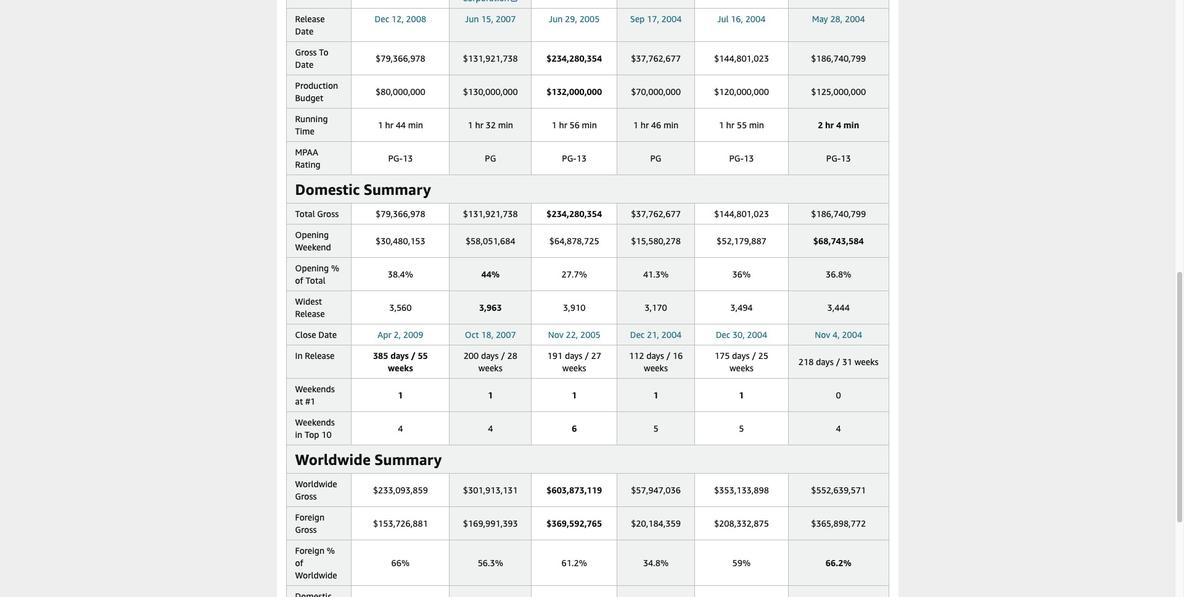 Task type: locate. For each thing, give the bounding box(es) containing it.
/ for 55
[[411, 350, 416, 361]]

218 days / 31 weeks
[[799, 357, 879, 367]]

$80,000,000
[[376, 86, 426, 97]]

summary up '$30,480,153'
[[364, 181, 431, 198]]

apr 2, 2009
[[378, 329, 424, 340]]

nov for nov 22, 2005
[[548, 329, 564, 340]]

date for close date
[[318, 329, 337, 340]]

days right 175
[[732, 350, 750, 361]]

$131,921,738
[[463, 53, 518, 64], [463, 209, 518, 219]]

total inside opening % of total
[[306, 275, 326, 286]]

0 vertical spatial 2007
[[496, 14, 516, 24]]

200
[[464, 350, 479, 361]]

days for 218
[[816, 357, 834, 367]]

2 weekends from the top
[[295, 417, 335, 428]]

/ inside 112 days / 16 weeks
[[667, 350, 671, 361]]

min right 44
[[408, 120, 423, 130]]

/ left 16
[[667, 350, 671, 361]]

total up opening weekend
[[295, 209, 315, 219]]

2 hr 4 min
[[818, 120, 860, 130]]

weeks down 385
[[388, 363, 413, 373]]

2 opening from the top
[[295, 263, 329, 273]]

weeks down 200
[[479, 363, 503, 373]]

0 vertical spatial $37,762,677
[[631, 53, 681, 64]]

gross down domestic
[[317, 209, 339, 219]]

2004 for may 28, 2004
[[845, 14, 865, 24]]

$131,921,738 for to
[[463, 53, 518, 64]]

1 vertical spatial foreign
[[295, 545, 325, 556]]

1 left 32
[[468, 120, 473, 130]]

weeks down 112
[[644, 363, 668, 373]]

worldwide down 10
[[295, 451, 371, 468]]

mpaa rating
[[295, 147, 321, 170]]

days inside 200 days / 28 weeks
[[481, 350, 499, 361]]

1 nov from the left
[[548, 329, 564, 340]]

date
[[295, 26, 314, 36], [295, 59, 314, 70], [318, 329, 337, 340]]

pg
[[485, 153, 496, 163], [651, 153, 662, 163]]

gross up foreign % of worldwide
[[295, 524, 317, 535]]

jun 29, 2005 link
[[549, 14, 600, 24]]

release down widest
[[295, 308, 325, 319]]

sep 17, 2004 link
[[630, 14, 682, 24]]

1 hr from the left
[[385, 120, 394, 130]]

release
[[295, 14, 325, 24], [295, 308, 325, 319], [305, 350, 335, 361]]

min for 1 hr 32 min
[[498, 120, 513, 130]]

13 down 2 hr 4 min
[[841, 153, 851, 163]]

4 min from the left
[[664, 120, 679, 130]]

1 vertical spatial total
[[306, 275, 326, 286]]

budget
[[295, 93, 323, 103]]

weeks inside the 191 days / 27 weeks
[[563, 363, 586, 373]]

jun left 15,
[[465, 14, 479, 24]]

$144,801,023 up the $52,179,887
[[714, 209, 769, 219]]

widest
[[295, 296, 322, 307]]

worldwide summary
[[295, 451, 442, 468]]

2 $144,801,023 from the top
[[714, 209, 769, 219]]

$79,366,978 for to
[[376, 53, 426, 64]]

200 days / 28 weeks
[[464, 350, 518, 373]]

36%
[[733, 269, 751, 279]]

4 13 from the left
[[841, 153, 851, 163]]

foreign down the foreign gross
[[295, 545, 325, 556]]

weeks for 28
[[479, 363, 503, 373]]

61.2%
[[562, 558, 587, 568]]

release up to
[[295, 14, 325, 24]]

%
[[331, 263, 339, 273], [327, 545, 335, 556]]

2005 right 29,
[[580, 14, 600, 24]]

1 worldwide from the top
[[295, 451, 371, 468]]

days for 112
[[647, 350, 664, 361]]

27
[[591, 350, 601, 361]]

min right 56
[[582, 120, 597, 130]]

hr left 46
[[641, 120, 649, 130]]

13 down 56
[[577, 153, 587, 163]]

gross for foreign
[[295, 524, 317, 535]]

summary for domestic summary
[[364, 181, 431, 198]]

3 worldwide from the top
[[295, 570, 337, 581]]

min right 2
[[844, 120, 860, 130]]

$234,280,354 for to
[[547, 53, 602, 64]]

1 left 46
[[633, 120, 639, 130]]

of inside opening % of total
[[295, 275, 303, 286]]

1 jun from the left
[[465, 14, 479, 24]]

opening inside opening % of total
[[295, 263, 329, 273]]

dec for dec 12, 2008
[[375, 14, 389, 24]]

nov
[[548, 329, 564, 340], [815, 329, 831, 340]]

1 foreign from the top
[[295, 512, 325, 523]]

1 vertical spatial date
[[295, 59, 314, 70]]

2004 right '4,'
[[842, 329, 863, 340]]

top
[[305, 429, 319, 440]]

2 nov from the left
[[815, 329, 831, 340]]

opening for opening weekend
[[295, 230, 329, 240]]

1 pg from the left
[[485, 153, 496, 163]]

$186,740,799 up $125,000,000
[[811, 53, 866, 64]]

1 vertical spatial $79,366,978
[[376, 209, 426, 219]]

0 vertical spatial $234,280,354
[[547, 53, 602, 64]]

1 up 6
[[572, 390, 577, 400]]

gross inside the foreign gross
[[295, 524, 317, 535]]

0 vertical spatial worldwide
[[295, 451, 371, 468]]

1 horizontal spatial 55
[[737, 120, 747, 130]]

worldwide gross
[[295, 479, 337, 502]]

1 down 385 days / 55 weeks
[[398, 390, 403, 400]]

of up widest
[[295, 275, 303, 286]]

nov 22, 2005 link
[[548, 329, 601, 340]]

time
[[295, 126, 315, 136]]

gross inside worldwide gross
[[295, 491, 317, 502]]

opening up weekend
[[295, 230, 329, 240]]

days for 200
[[481, 350, 499, 361]]

1 vertical spatial opening
[[295, 263, 329, 273]]

dec for dec 30, 2004
[[716, 329, 731, 340]]

pg- down 1 hr 55 min at top
[[729, 153, 744, 163]]

weekend
[[295, 242, 331, 252]]

1 vertical spatial $131,921,738
[[463, 209, 518, 219]]

worldwide up the foreign gross
[[295, 479, 337, 489]]

/ inside the 191 days / 27 weeks
[[585, 350, 589, 361]]

1 $234,280,354 from the top
[[547, 53, 602, 64]]

1 opening from the top
[[295, 230, 329, 240]]

weeks down 175
[[730, 363, 754, 373]]

1 $144,801,023 from the top
[[714, 53, 769, 64]]

1 5 from the left
[[654, 423, 659, 434]]

$186,740,799 for to
[[811, 53, 866, 64]]

$208,332,875
[[714, 518, 769, 529]]

0 horizontal spatial 5
[[654, 423, 659, 434]]

$37,762,677 for gross
[[631, 209, 681, 219]]

weeks inside 175 days / 25 weeks
[[730, 363, 754, 373]]

days inside 112 days / 16 weeks
[[647, 350, 664, 361]]

0 vertical spatial $186,740,799
[[811, 53, 866, 64]]

days for 385
[[391, 350, 409, 361]]

$37,762,677 up $15,580,278 on the right of the page
[[631, 209, 681, 219]]

3 pg-13 from the left
[[729, 153, 754, 163]]

1 $79,366,978 from the top
[[376, 53, 426, 64]]

0 vertical spatial $144,801,023
[[714, 53, 769, 64]]

2 of from the top
[[295, 558, 303, 568]]

2005 right 22,
[[581, 329, 601, 340]]

domestic
[[295, 181, 360, 198]]

0 horizontal spatial jun
[[465, 14, 479, 24]]

$234,280,354 up $132,000,000
[[547, 53, 602, 64]]

% inside foreign % of worldwide
[[327, 545, 335, 556]]

date inside release date
[[295, 26, 314, 36]]

date up the production at the left top of the page
[[295, 59, 314, 70]]

pg-13 down 1 hr 55 min at top
[[729, 153, 754, 163]]

3 min from the left
[[582, 120, 597, 130]]

dec left 12,
[[375, 14, 389, 24]]

$132,000,000
[[547, 86, 602, 97]]

days inside 385 days / 55 weeks
[[391, 350, 409, 361]]

$79,366,978 up '$30,480,153'
[[376, 209, 426, 219]]

1 $186,740,799 from the top
[[811, 53, 866, 64]]

oct
[[465, 329, 479, 340]]

min for 1 hr 46 min
[[664, 120, 679, 130]]

28
[[507, 350, 518, 361]]

worldwide down the foreign gross
[[295, 570, 337, 581]]

/ inside 385 days / 55 weeks
[[411, 350, 416, 361]]

6
[[572, 423, 577, 434]]

2005
[[580, 14, 600, 24], [581, 329, 601, 340]]

weekends
[[295, 384, 335, 394], [295, 417, 335, 428]]

pg-13 down 1 hr 44 min
[[388, 153, 413, 163]]

/ down 2009
[[411, 350, 416, 361]]

weekends up the #1 on the bottom left of page
[[295, 384, 335, 394]]

1 vertical spatial release
[[295, 308, 325, 319]]

$234,280,354 up $64,878,725
[[547, 209, 602, 219]]

nov left '4,'
[[815, 329, 831, 340]]

weekends up top in the left bottom of the page
[[295, 417, 335, 428]]

5
[[654, 423, 659, 434], [739, 423, 744, 434]]

55
[[737, 120, 747, 130], [418, 350, 428, 361]]

55 down $120,000,000
[[737, 120, 747, 130]]

6 min from the left
[[844, 120, 860, 130]]

$70,000,000
[[631, 86, 681, 97]]

weekends for top
[[295, 417, 335, 428]]

pg-13 down 2 hr 4 min
[[827, 153, 851, 163]]

2004 right 17,
[[662, 14, 682, 24]]

1 vertical spatial $144,801,023
[[714, 209, 769, 219]]

days right 112
[[647, 350, 664, 361]]

2007 right the 18,
[[496, 329, 516, 340]]

dec
[[375, 14, 389, 24], [630, 329, 645, 340], [716, 329, 731, 340]]

0 vertical spatial summary
[[364, 181, 431, 198]]

opening for opening % of total
[[295, 263, 329, 273]]

2 $131,921,738 from the top
[[463, 209, 518, 219]]

2 min from the left
[[498, 120, 513, 130]]

34.8%
[[643, 558, 669, 568]]

weeks inside 112 days / 16 weeks
[[644, 363, 668, 373]]

close date
[[295, 329, 337, 340]]

0 vertical spatial opening
[[295, 230, 329, 240]]

1 of from the top
[[295, 275, 303, 286]]

2 hr from the left
[[475, 120, 484, 130]]

1 vertical spatial worldwide
[[295, 479, 337, 489]]

1 vertical spatial of
[[295, 558, 303, 568]]

of down the foreign gross
[[295, 558, 303, 568]]

sep 17, 2004
[[630, 14, 682, 24]]

2 vertical spatial release
[[305, 350, 335, 361]]

hr left 56
[[559, 120, 568, 130]]

opening inside opening weekend
[[295, 230, 329, 240]]

0 horizontal spatial dec
[[375, 14, 389, 24]]

min right 46
[[664, 120, 679, 130]]

2 5 from the left
[[739, 423, 744, 434]]

/ left 31
[[836, 357, 840, 367]]

pg- down 1 hr 44 min
[[388, 153, 403, 163]]

2 2007 from the top
[[496, 329, 516, 340]]

release date
[[295, 14, 325, 36]]

2 vertical spatial worldwide
[[295, 570, 337, 581]]

$131,921,738 up $58,051,684
[[463, 209, 518, 219]]

/ inside 200 days / 28 weeks
[[501, 350, 505, 361]]

of inside foreign % of worldwide
[[295, 558, 303, 568]]

% inside opening % of total
[[331, 263, 339, 273]]

2007 for oct 18, 2007
[[496, 329, 516, 340]]

summary for worldwide summary
[[375, 451, 442, 468]]

2 $79,366,978 from the top
[[376, 209, 426, 219]]

date up gross to date
[[295, 26, 314, 36]]

0 vertical spatial $131,921,738
[[463, 53, 518, 64]]

13 down 1 hr 55 min at top
[[744, 153, 754, 163]]

summary up $233,093,859
[[375, 451, 442, 468]]

13 down 44
[[403, 153, 413, 163]]

25
[[759, 350, 769, 361]]

foreign % of worldwide
[[295, 545, 337, 581]]

2004 right 28,
[[845, 14, 865, 24]]

1 weekends from the top
[[295, 384, 335, 394]]

weekends at #1
[[295, 384, 335, 407]]

pg down 1 hr 46 min
[[651, 153, 662, 163]]

$131,921,738 for gross
[[463, 209, 518, 219]]

2 vertical spatial date
[[318, 329, 337, 340]]

5 hr from the left
[[726, 120, 735, 130]]

1 13 from the left
[[403, 153, 413, 163]]

2004
[[662, 14, 682, 24], [746, 14, 766, 24], [845, 14, 865, 24], [662, 329, 682, 340], [747, 329, 768, 340], [842, 329, 863, 340]]

1 vertical spatial 55
[[418, 350, 428, 361]]

2 $234,280,354 from the top
[[547, 209, 602, 219]]

dec 21, 2004
[[630, 329, 682, 340]]

hr for 4
[[825, 120, 834, 130]]

1 down $120,000,000
[[719, 120, 724, 130]]

2 13 from the left
[[577, 153, 587, 163]]

1 vertical spatial %
[[327, 545, 335, 556]]

2008
[[406, 14, 426, 24]]

jun left 29,
[[549, 14, 563, 24]]

2 worldwide from the top
[[295, 479, 337, 489]]

foreign inside foreign % of worldwide
[[295, 545, 325, 556]]

1 vertical spatial 2007
[[496, 329, 516, 340]]

0 horizontal spatial pg
[[485, 153, 496, 163]]

2004 for dec 30, 2004
[[747, 329, 768, 340]]

1 $131,921,738 from the top
[[463, 53, 518, 64]]

days for 191
[[565, 350, 583, 361]]

days inside the 191 days / 27 weeks
[[565, 350, 583, 361]]

/ left 25
[[752, 350, 756, 361]]

2 foreign from the top
[[295, 545, 325, 556]]

1 $37,762,677 from the top
[[631, 53, 681, 64]]

$552,639,571
[[811, 485, 866, 495]]

$79,366,978 up the $80,000,000 on the left top of page
[[376, 53, 426, 64]]

/ left the 27 on the bottom of page
[[585, 350, 589, 361]]

total
[[295, 209, 315, 219], [306, 275, 326, 286]]

112 days / 16 weeks
[[629, 350, 683, 373]]

hr left 32
[[475, 120, 484, 130]]

release right in
[[305, 350, 335, 361]]

6 hr from the left
[[825, 120, 834, 130]]

opening
[[295, 230, 329, 240], [295, 263, 329, 273]]

dec 21, 2004 link
[[630, 329, 682, 340]]

$301,913,131
[[463, 485, 518, 495]]

pg- down 1 hr 56 min
[[562, 153, 577, 163]]

nov left 22,
[[548, 329, 564, 340]]

gross inside gross to date
[[295, 47, 317, 57]]

opening down weekend
[[295, 263, 329, 273]]

date for release date
[[295, 26, 314, 36]]

0 horizontal spatial nov
[[548, 329, 564, 340]]

1 horizontal spatial 5
[[739, 423, 744, 434]]

days right 218
[[816, 357, 834, 367]]

min down $120,000,000
[[749, 120, 764, 130]]

days right 200
[[481, 350, 499, 361]]

/ left 28
[[501, 350, 505, 361]]

5 min from the left
[[749, 120, 764, 130]]

0 horizontal spatial 55
[[418, 350, 428, 361]]

1 horizontal spatial jun
[[549, 14, 563, 24]]

min for 1 hr 44 min
[[408, 120, 423, 130]]

0 vertical spatial %
[[331, 263, 339, 273]]

2004 right the 30, at the bottom of the page
[[747, 329, 768, 340]]

1 vertical spatial $37,762,677
[[631, 209, 681, 219]]

min right 32
[[498, 120, 513, 130]]

3 hr from the left
[[559, 120, 568, 130]]

foreign for gross
[[295, 512, 325, 523]]

weeks down 191
[[563, 363, 586, 373]]

1 hr 44 min
[[378, 120, 423, 130]]

1 horizontal spatial pg
[[651, 153, 662, 163]]

1 vertical spatial $186,740,799
[[811, 209, 866, 219]]

1 vertical spatial $234,280,354
[[547, 209, 602, 219]]

0 vertical spatial 2005
[[580, 14, 600, 24]]

0 vertical spatial $79,366,978
[[376, 53, 426, 64]]

0 vertical spatial foreign
[[295, 512, 325, 523]]

27.7%
[[562, 269, 587, 279]]

jun 29, 2005
[[549, 14, 600, 24]]

2009
[[403, 329, 424, 340]]

nov for nov 4, 2004
[[815, 329, 831, 340]]

1 horizontal spatial dec
[[630, 329, 645, 340]]

1
[[378, 120, 383, 130], [468, 120, 473, 130], [552, 120, 557, 130], [633, 120, 639, 130], [719, 120, 724, 130], [398, 390, 403, 400], [488, 390, 493, 400], [572, 390, 577, 400], [654, 390, 659, 400], [739, 390, 744, 400]]

gross
[[295, 47, 317, 57], [317, 209, 339, 219], [295, 491, 317, 502], [295, 524, 317, 535]]

gross up the foreign gross
[[295, 491, 317, 502]]

$15,580,278
[[631, 236, 681, 246]]

1 min from the left
[[408, 120, 423, 130]]

2004 right '16,'
[[746, 14, 766, 24]]

2007 right 15,
[[496, 14, 516, 24]]

weeks inside 385 days / 55 weeks
[[388, 363, 413, 373]]

1 vertical spatial weekends
[[295, 417, 335, 428]]

hr left 44
[[385, 120, 394, 130]]

weeks inside 200 days / 28 weeks
[[479, 363, 503, 373]]

$37,762,677 up $70,000,000
[[631, 53, 681, 64]]

of for foreign
[[295, 558, 303, 568]]

$186,740,799
[[811, 53, 866, 64], [811, 209, 866, 219]]

2 $186,740,799 from the top
[[811, 209, 866, 219]]

$153,726,881
[[373, 518, 428, 529]]

13
[[403, 153, 413, 163], [577, 153, 587, 163], [744, 153, 754, 163], [841, 153, 851, 163]]

in release
[[295, 350, 335, 361]]

32
[[486, 120, 496, 130]]

4 hr from the left
[[641, 120, 649, 130]]

175
[[715, 350, 730, 361]]

$144,801,023
[[714, 53, 769, 64], [714, 209, 769, 219]]

days inside 175 days / 25 weeks
[[732, 350, 750, 361]]

30,
[[733, 329, 745, 340]]

2 jun from the left
[[549, 14, 563, 24]]

min for 2 hr 4 min
[[844, 120, 860, 130]]

dec left 21, at the bottom of page
[[630, 329, 645, 340]]

$131,921,738 up $130,000,000
[[463, 53, 518, 64]]

15,
[[481, 14, 494, 24]]

$144,801,023 up $120,000,000
[[714, 53, 769, 64]]

2 $37,762,677 from the top
[[631, 209, 681, 219]]

dec 30, 2004
[[716, 329, 768, 340]]

gross to date
[[295, 47, 329, 70]]

31
[[843, 357, 853, 367]]

1 vertical spatial 2005
[[581, 329, 601, 340]]

1 2007 from the top
[[496, 14, 516, 24]]

dec left the 30, at the bottom of the page
[[716, 329, 731, 340]]

pg-13 down 1 hr 56 min
[[562, 153, 587, 163]]

/ for 31
[[836, 357, 840, 367]]

0 vertical spatial date
[[295, 26, 314, 36]]

min for 1 hr 56 min
[[582, 120, 597, 130]]

/ inside 175 days / 25 weeks
[[752, 350, 756, 361]]

2004 right 21, at the bottom of page
[[662, 329, 682, 340]]

date right close
[[318, 329, 337, 340]]

hr down $120,000,000
[[726, 120, 735, 130]]

gross for total
[[317, 209, 339, 219]]

weekends for #1
[[295, 384, 335, 394]]

$144,801,023 for gross
[[714, 209, 769, 219]]

0 vertical spatial weekends
[[295, 384, 335, 394]]

foreign down worldwide gross
[[295, 512, 325, 523]]

gross left to
[[295, 47, 317, 57]]

0 vertical spatial of
[[295, 275, 303, 286]]

$234,280,354 for gross
[[547, 209, 602, 219]]

0 vertical spatial release
[[295, 14, 325, 24]]

1 vertical spatial summary
[[375, 451, 442, 468]]

1 horizontal spatial nov
[[815, 329, 831, 340]]

2 horizontal spatial dec
[[716, 329, 731, 340]]



Task type: describe. For each thing, give the bounding box(es) containing it.
oct 18, 2007 link
[[465, 329, 516, 340]]

$64,878,725
[[550, 236, 599, 246]]

hr for 55
[[726, 120, 735, 130]]

2004 for jul 16, 2004
[[746, 14, 766, 24]]

dec for dec 21, 2004
[[630, 329, 645, 340]]

55 inside 385 days / 55 weeks
[[418, 350, 428, 361]]

2004 for sep 17, 2004
[[662, 14, 682, 24]]

4 pg- from the left
[[827, 153, 841, 163]]

$369,592,765
[[547, 518, 602, 529]]

56.3%
[[478, 558, 503, 568]]

dec 30, 2004 link
[[716, 329, 768, 340]]

3 13 from the left
[[744, 153, 754, 163]]

$68,743,584
[[814, 236, 864, 246]]

foreign for %
[[295, 545, 325, 556]]

2 pg from the left
[[651, 153, 662, 163]]

jun for jun 29, 2005
[[549, 14, 563, 24]]

hr for 46
[[641, 120, 649, 130]]

at
[[295, 396, 303, 407]]

/ for 16
[[667, 350, 671, 361]]

nov 4, 2004
[[815, 329, 863, 340]]

2005 for nov 22, 2005
[[581, 329, 601, 340]]

nov 22, 2005
[[548, 329, 601, 340]]

oct 18, 2007
[[465, 329, 516, 340]]

worldwide for gross
[[295, 479, 337, 489]]

/ for 27
[[585, 350, 589, 361]]

jun for jun 15, 2007
[[465, 14, 479, 24]]

gross for worldwide
[[295, 491, 317, 502]]

1 hr 46 min
[[633, 120, 679, 130]]

jun 15, 2007 link
[[465, 14, 516, 24]]

$52,179,887
[[717, 236, 767, 246]]

$603,873,119
[[547, 485, 602, 495]]

may 28, 2004 link
[[812, 14, 865, 24]]

17,
[[647, 14, 659, 24]]

16,
[[731, 14, 743, 24]]

$144,801,023 for to
[[714, 53, 769, 64]]

weeks for 27
[[563, 363, 586, 373]]

2004 for nov 4, 2004
[[842, 329, 863, 340]]

running time
[[295, 114, 328, 136]]

$125,000,000
[[811, 86, 866, 97]]

$37,762,677 for to
[[631, 53, 681, 64]]

$169,991,393
[[463, 518, 518, 529]]

domestic summary
[[295, 181, 431, 198]]

/ for 28
[[501, 350, 505, 361]]

date inside gross to date
[[295, 59, 314, 70]]

385
[[373, 350, 388, 361]]

3,170
[[645, 302, 667, 313]]

min for 1 hr 55 min
[[749, 120, 764, 130]]

66%
[[391, 558, 410, 568]]

apr
[[378, 329, 392, 340]]

$30,480,153
[[376, 236, 426, 246]]

release for in
[[305, 350, 335, 361]]

$120,000,000
[[714, 86, 769, 97]]

1 down 112 days / 16 weeks
[[654, 390, 659, 400]]

1 pg-13 from the left
[[388, 153, 413, 163]]

2,
[[394, 329, 401, 340]]

$58,051,684
[[466, 236, 516, 246]]

3,910
[[563, 302, 586, 313]]

weekends in top 10
[[295, 417, 335, 440]]

weeks for 31
[[855, 357, 879, 367]]

/ for 25
[[752, 350, 756, 361]]

$79,366,978 for gross
[[376, 209, 426, 219]]

175 days / 25 weeks
[[715, 350, 769, 373]]

2
[[818, 120, 823, 130]]

2007 for jun 15, 2007
[[496, 14, 516, 24]]

1 down 175 days / 25 weeks
[[739, 390, 744, 400]]

total gross
[[295, 209, 339, 219]]

3,494
[[731, 302, 753, 313]]

jul 16, 2004
[[718, 14, 766, 24]]

worldwide for summary
[[295, 451, 371, 468]]

hr for 56
[[559, 120, 568, 130]]

2004 for dec 21, 2004
[[662, 329, 682, 340]]

nov 4, 2004 link
[[815, 329, 863, 340]]

foreign gross
[[295, 512, 325, 535]]

1 left 44
[[378, 120, 383, 130]]

hr for 32
[[475, 120, 484, 130]]

1 pg- from the left
[[388, 153, 403, 163]]

10
[[322, 429, 332, 440]]

days for 175
[[732, 350, 750, 361]]

2 pg-13 from the left
[[562, 153, 587, 163]]

jul
[[718, 14, 729, 24]]

production budget
[[295, 80, 338, 103]]

rating
[[295, 159, 321, 170]]

% for foreign % of worldwide
[[327, 545, 335, 556]]

1 hr 56 min
[[552, 120, 597, 130]]

may
[[812, 14, 828, 24]]

18,
[[481, 329, 494, 340]]

dec 12, 2008
[[375, 14, 426, 24]]

4,
[[833, 329, 840, 340]]

hr for 44
[[385, 120, 394, 130]]

4 pg-13 from the left
[[827, 153, 851, 163]]

in
[[295, 350, 303, 361]]

$186,740,799 for gross
[[811, 209, 866, 219]]

2005 for jun 29, 2005
[[580, 14, 600, 24]]

dec 12, 2008 link
[[375, 14, 426, 24]]

#1
[[305, 396, 315, 407]]

38.4%
[[388, 269, 413, 279]]

112
[[629, 350, 644, 361]]

$233,093,859
[[373, 485, 428, 495]]

$130,000,000
[[463, 86, 518, 97]]

weeks for 55
[[388, 363, 413, 373]]

$57,947,036
[[631, 485, 681, 495]]

1 down 200 days / 28 weeks
[[488, 390, 493, 400]]

3 pg- from the left
[[729, 153, 744, 163]]

21,
[[647, 329, 659, 340]]

385 days / 55 weeks
[[373, 350, 428, 373]]

46
[[651, 120, 662, 130]]

0
[[836, 390, 841, 400]]

56
[[570, 120, 580, 130]]

1 left 56
[[552, 120, 557, 130]]

release for widest
[[295, 308, 325, 319]]

66.2%
[[826, 558, 852, 568]]

weeks for 16
[[644, 363, 668, 373]]

to
[[319, 47, 329, 57]]

3,560
[[389, 302, 412, 313]]

44%
[[482, 269, 500, 279]]

$353,133,898
[[714, 485, 769, 495]]

% for opening % of total
[[331, 263, 339, 273]]

0 vertical spatial 55
[[737, 120, 747, 130]]

mpaa
[[295, 147, 318, 157]]

apr 2, 2009 link
[[378, 329, 424, 340]]

weeks for 25
[[730, 363, 754, 373]]

close
[[295, 329, 316, 340]]

production
[[295, 80, 338, 91]]

2 pg- from the left
[[562, 153, 577, 163]]

16
[[673, 350, 683, 361]]

0 vertical spatial total
[[295, 209, 315, 219]]

of for opening
[[295, 275, 303, 286]]



Task type: vqa. For each thing, say whether or not it's contained in the screenshot.
9th THE WISH from the top of the page
no



